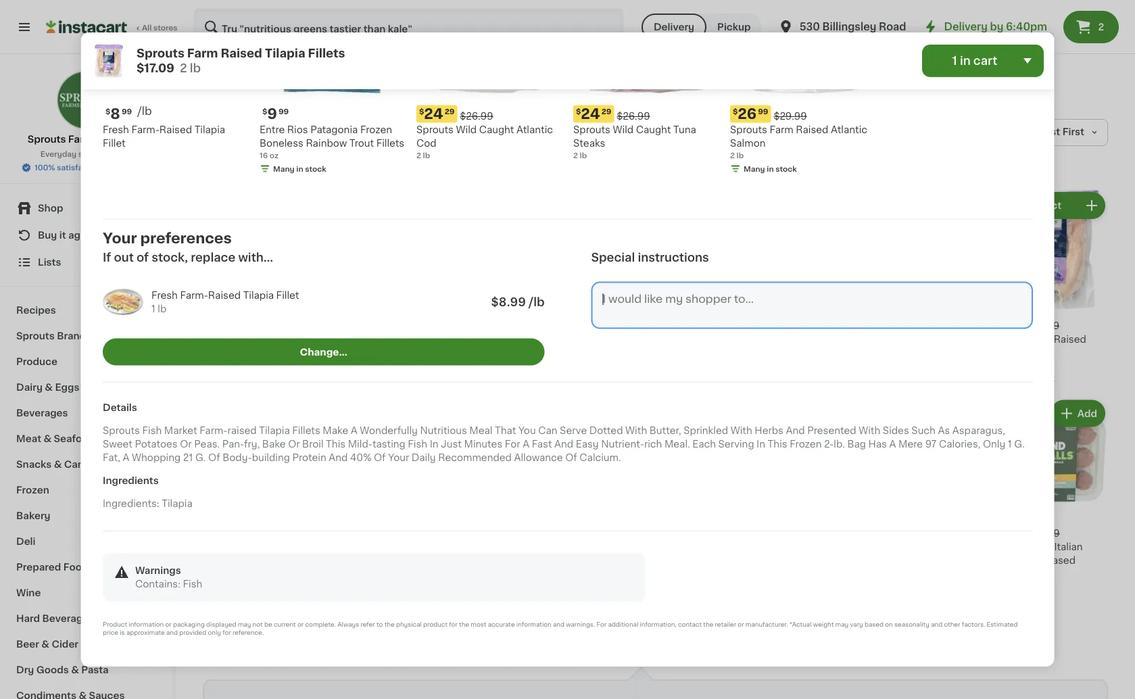 Task type: describe. For each thing, give the bounding box(es) containing it.
billingsley
[[823, 22, 877, 32]]

is
[[120, 630, 125, 636]]

sweet inside sprouts fish market farm-raised tilapia fillets make a wonderfully nutritious meal that you can serve dotted with butter, sprinkled with herbs and presented with sides such as asparagus, sweet potatoes or peas. pan-fry, bake or broil this mild-tasting fish in just minutes for a fast and easy nutrient-rich meal. each serving in this frozen 2-lb. bag has a mere 97 calories, only 1 g. fat, a whopping 21 g. of body-building protein and 40% of your daily recommended allowance of calcium.
[[102, 440, 132, 449]]

in for entre rios patagonia frozen boneless rainbow trout fillets
[[296, 165, 303, 173]]

scallops
[[377, 348, 417, 358]]

asparagus,
[[953, 426, 1006, 436]]

1 inside sprouts wild-caught raw sea scallops 10/20 ct 1 lb
[[334, 375, 337, 382]]

a up the 'mild-' at the left
[[351, 426, 357, 436]]

physical
[[396, 622, 422, 628]]

oz inside the entre rios patagonia frozen boneless rainbow trout fillets 16 oz
[[269, 152, 278, 159]]

shrimp inside $ 19 78 $21.98 sprouts 13/15 count previously frozen ez peel raw shrimp 32 oz
[[642, 362, 675, 371]]

fillets inside sprouts farm raised tilapia fillets
[[1022, 348, 1050, 358]]

make
[[323, 426, 348, 436]]

product group containing neptune foods 16/20 farm frozen cooked shrimp
[[465, 189, 585, 384]]

fillets inside the entre rios patagonia frozen boneless rainbow trout fillets 16 oz
[[376, 138, 404, 148]]

oz inside "$ 17 99 $19.99 sprouts 16/20 count previously frozen ez peel raw shrimp 32 oz"
[[869, 375, 878, 382]]

13/15
[[635, 335, 659, 344]]

& for meat & seafood 'link'
[[44, 434, 51, 444]]

2 or from the left
[[288, 440, 300, 449]]

sprouts wild-caught raw sea scallops 10/20 ct 1 lb
[[334, 335, 446, 382]]

dairy
[[16, 383, 43, 392]]

delivery for delivery by 6:40pm
[[945, 22, 988, 32]]

dry
[[16, 666, 34, 675]]

sea inside "$ 8 99 $9.99 atlantic sea farms basil pesto sea-veggie burger"
[[504, 543, 522, 552]]

a down sides
[[890, 440, 896, 449]]

in up raised
[[240, 375, 247, 382]]

9
[[267, 107, 277, 121]]

7 for bean
[[211, 525, 219, 539]]

7 for potato
[[342, 525, 350, 539]]

product
[[423, 622, 448, 628]]

atlantic inside "$ 8 99 $9.99 atlantic sea farms basil pesto sea-veggie burger"
[[465, 543, 501, 552]]

$17.09 original price: $18.99 element
[[989, 315, 1109, 333]]

$8.99 original price: $9.99 element
[[465, 523, 585, 541]]

0 horizontal spatial and
[[329, 453, 348, 463]]

$17.99 original price: $19.99 element for sprouts cooked shrimp ring with cocktail sauce
[[727, 315, 847, 333]]

raised inside sprouts farm raised tilapia fillets
[[1054, 335, 1087, 344]]

$17.09
[[136, 63, 174, 74]]

veggies for sweet
[[367, 543, 405, 552]]

sprouts inside "sprouts wild caught atlantic cod 2 lb"
[[416, 125, 454, 134]]

wonderfully
[[360, 426, 418, 436]]

0 vertical spatial meat & seafood
[[203, 71, 369, 91]]

$ inside $ 26 99
[[733, 108, 738, 115]]

basil
[[556, 543, 578, 552]]

many in stock for entre rios patagonia frozen boneless rainbow trout fillets
[[273, 165, 326, 173]]

meat & seafood inside 'link'
[[16, 434, 95, 444]]

$ inside '$ 7 99 $9.99 actual veggies black bean veggie burger'
[[206, 525, 211, 533]]

26
[[738, 107, 757, 121]]

$ 24 29 for sprouts wild caught tuna steaks
[[576, 107, 611, 121]]

$24.29 original price: $26.99 element for tuna
[[573, 105, 719, 123]]

calories,
[[939, 440, 981, 449]]

road
[[879, 22, 907, 32]]

oz inside $ 19 78 $21.98 sprouts 13/15 count previously frozen ez peel raw shrimp 32 oz
[[607, 375, 616, 382]]

1 horizontal spatial and
[[553, 622, 565, 628]]

trout
[[349, 138, 374, 148]]

frozen inside "$ 17 99 $19.99 sprouts 16/20 count previously frozen ez peel raw shrimp 32 oz"
[[909, 348, 941, 358]]

$ inside $ 18 69 each (est.)
[[598, 525, 603, 533]]

wild for steaks
[[613, 125, 634, 134]]

farm inside neptune foods 16/20 farm frozen cooked shrimp 32 oz
[[465, 348, 489, 358]]

caught for atlantic
[[479, 125, 514, 134]]

2 12 from the left
[[865, 525, 881, 539]]

meat inside 'link'
[[16, 434, 41, 444]]

on sale button
[[203, 119, 264, 146]]

16
[[259, 152, 268, 159]]

each for 18
[[637, 524, 663, 535]]

sprouts farmers market
[[28, 135, 145, 144]]

$ 24 29 for sprouts wild caught atlantic cod
[[419, 107, 454, 121]]

$9.99 inside '$ 7 99 $9.99 actual veggies black bean veggie burger'
[[236, 529, 264, 539]]

25%
[[640, 544, 657, 552]]

factors.
[[962, 622, 985, 628]]

sprouts inside sprouts farm raised tilapia fillets
[[989, 335, 1026, 344]]

if out of stock, replace with...
[[102, 252, 273, 263]]

product group containing 19
[[596, 189, 716, 384]]

many in stock inside product group
[[216, 375, 270, 382]]

it
[[59, 231, 66, 240]]

frozen inside neptune foods 16/20 farm frozen cooked shrimp 32 oz
[[491, 348, 523, 358]]

brands
[[57, 331, 91, 341]]

farm inside sprouts farm raised tilapia fillets
[[1028, 335, 1052, 344]]

16/20 inside neptune foods 16/20 farm frozen cooked shrimp 32 oz
[[541, 335, 567, 344]]

99 inside $ 9 99
[[278, 108, 289, 115]]

$ inside $ 17 99 $19.99 sprouts cooked shrimp ring with cocktail sauce
[[729, 317, 734, 325]]

0 vertical spatial your
[[102, 232, 137, 246]]

sprouts wild caught atlantic cod 2 lb
[[416, 125, 553, 159]]

1 or from the left
[[165, 622, 171, 628]]

deli link
[[8, 529, 164, 555]]

presented
[[807, 426, 857, 436]]

contact
[[678, 622, 702, 628]]

many in stock for sprouts farm raised tilapia fillets
[[1002, 375, 1056, 382]]

$ 7 99 $9.99 actual veggies sweet potato veggie burger
[[334, 525, 437, 566]]

sprouts inside "$ 17 99 $19.99 sprouts 16/20 count previously frozen ez peel raw shrimp 32 oz"
[[858, 335, 895, 344]]

99 inside "$ 17 99 $19.99 sprouts 16/20 count previously frozen ez peel raw shrimp 32 oz"
[[881, 317, 892, 325]]

fillets inside sprouts fish market farm-raised tilapia fillets make a wonderfully nutritious meal that you can serve dotted with butter, sprinkled with herbs and presented with sides such as asparagus, sweet potatoes or peas. pan-fry, bake or broil this mild-tasting fish in just minutes for a fast and easy nutrient-rich meal. each serving in this frozen 2-lb. bag has a mere 97 calories, only 1 g. fat, a whopping 21 g. of body-building protein and 40% of your daily recommended allowance of calcium.
[[292, 426, 320, 436]]

seafood inside 'link'
[[54, 434, 95, 444]]

3 or from the left
[[738, 622, 744, 628]]

potatoes
[[135, 440, 177, 449]]

with up serving
[[731, 426, 752, 436]]

$ 7 99 $9.99 actual veggies black bean veggie burger
[[203, 525, 302, 566]]

pan-
[[222, 440, 244, 449]]

snacks & candy
[[16, 460, 96, 469]]

serve
[[560, 426, 587, 436]]

buy for buy it again
[[38, 231, 57, 240]]

1.1 for lb
[[620, 594, 628, 601]]

weight inside about 1.1 lbs final cost by weight
[[674, 442, 699, 450]]

raised inside the sprouts farm raised tilapia fillets $17.09 2 lb
[[220, 48, 262, 59]]

whopping
[[132, 453, 180, 463]]

product group containing sprouts farm raised atlantic salmon
[[203, 189, 323, 387]]

dairy & eggs
[[16, 383, 79, 392]]

guarantee
[[104, 164, 143, 171]]

2 horizontal spatial fish
[[408, 440, 427, 449]]

bakery link
[[8, 503, 164, 529]]

stock for entre rios patagonia frozen boneless rainbow trout fillets
[[305, 165, 326, 173]]

ez for 19
[[682, 348, 694, 358]]

2 the from the left
[[459, 622, 469, 628]]

meal.
[[665, 440, 690, 449]]

& left pasta
[[71, 666, 79, 675]]

fillets inside the sprouts farm raised tilapia fillets $17.09 2 lb
[[308, 48, 345, 59]]

based
[[1046, 556, 1076, 566]]

salmon inside sprouts island jerk salmon meal
[[596, 570, 631, 579]]

hard beverages
[[16, 614, 94, 624]]

your inside sprouts fish market farm-raised tilapia fillets make a wonderfully nutritious meal that you can serve dotted with butter, sprinkled with herbs and presented with sides such as asparagus, sweet potatoes or peas. pan-fry, bake or broil this mild-tasting fish in just minutes for a fast and easy nutrient-rich meal. each serving in this frozen 2-lb. bag has a mere 97 calories, only 1 g. fat, a whopping 21 g. of body-building protein and 40% of your daily recommended allowance of calcium.
[[388, 453, 409, 463]]

stores
[[154, 24, 178, 31]]

product group containing 8
[[465, 397, 585, 591]]

atlantic inside "sprouts wild caught atlantic cod 2 lb"
[[516, 125, 553, 134]]

100% satisfaction guarantee button
[[21, 160, 151, 173]]

prepared foods
[[16, 563, 94, 572]]

$19.99 for $ 17 99 $19.99 sprouts 16/20 count previously frozen ez peel raw shrimp 32 oz
[[897, 321, 929, 331]]

raised inside product group
[[269, 335, 301, 344]]

$7.99 original price: $9.99 element for actual veggies black bean veggie burger
[[203, 523, 323, 541]]

tilapia right ingredients:
[[162, 499, 192, 509]]

many for sprouts farm raised tilapia fillets
[[1002, 375, 1024, 382]]

& for beer & cider link
[[41, 640, 49, 649]]

warnings contains: fish
[[135, 566, 202, 589]]

3 12 from the left
[[996, 525, 1012, 539]]

sprouts inside sprouts fish market farm-raised tilapia fillets make a wonderfully nutritious meal that you can serve dotted with butter, sprinkled with herbs and presented with sides such as asparagus, sweet potatoes or peas. pan-fry, bake or broil this mild-tasting fish in just minutes for a fast and easy nutrient-rich meal. each serving in this frozen 2-lb. bag has a mere 97 calories, only 1 g. fat, a whopping 21 g. of body-building protein and 40% of your daily recommended allowance of calcium.
[[102, 426, 140, 436]]

99 inside "$ 8 99 $9.99 atlantic sea farms basil pesto sea-veggie burger"
[[484, 525, 494, 533]]

meat inside beyond meat italian style, plant-based meatballs
[[1028, 543, 1053, 552]]

sponsored badge image for actual veggies sweet potato veggie burger
[[334, 596, 375, 604]]

cost
[[644, 442, 660, 450]]

tilapia inside sprouts fish market farm-raised tilapia fillets make a wonderfully nutritious meal that you can serve dotted with butter, sprinkled with herbs and presented with sides such as asparagus, sweet potatoes or peas. pan-fry, bake or broil this mild-tasting fish in just minutes for a fast and easy nutrient-rich meal. each serving in this frozen 2-lb. bag has a mere 97 calories, only 1 g. fat, a whopping 21 g. of body-building protein and 40% of your daily recommended allowance of calcium.
[[259, 426, 290, 436]]

meal inside sprouts island jerk salmon meal
[[634, 570, 657, 579]]

99 inside '$ 8 99 /lb'
[[121, 108, 132, 115]]

32 for 19
[[596, 375, 605, 382]]

other
[[944, 622, 961, 628]]

97
[[926, 440, 937, 449]]

18
[[603, 525, 620, 539]]

bean
[[203, 556, 227, 566]]

on
[[214, 128, 229, 137]]

0 vertical spatial seafood
[[282, 71, 369, 91]]

neptune
[[465, 335, 506, 344]]

boneless
[[259, 138, 303, 148]]

serving
[[718, 440, 754, 449]]

actual for bean
[[203, 543, 233, 552]]

$ inside $ 9 99
[[262, 108, 267, 115]]

for inside the product information or packaging displayed may not be current or complete. always refer to the physical product for the most accurate information and warnings. for additional information, contact the retailer or manufacturer. *actual weight may vary based on seasonality and other factors. estimated price is approximate and provided only for reference.
[[597, 622, 607, 628]]

information,
[[640, 622, 677, 628]]

beverages link
[[8, 400, 164, 426]]

1 horizontal spatial and
[[554, 440, 573, 449]]

1 or from the left
[[180, 440, 192, 449]]

99 inside '$ 7 99 $9.99 actual veggies sweet potato veggie burger'
[[351, 525, 362, 533]]

$ 17 99 $19.99 sprouts 16/20 count previously frozen ez peel raw shrimp 32 oz
[[858, 317, 956, 382]]

recipes link
[[8, 298, 164, 323]]

$7.99 original price: $9.99 element for actual veggies sweet potato veggie burger
[[334, 523, 454, 541]]

fresh for fresh farm-raised tilapia fillet
[[102, 125, 129, 134]]

$ inside '$ 8 99 /lb'
[[105, 108, 110, 115]]

29 for steaks
[[602, 108, 611, 115]]

0 vertical spatial beverages
[[16, 409, 68, 418]]

24 for sprouts wild caught atlantic cod
[[424, 107, 443, 121]]

oz inside neptune foods 16/20 farm frozen cooked shrimp 32 oz
[[476, 375, 485, 382]]

lb down 26
[[737, 152, 744, 159]]

0 horizontal spatial fish
[[142, 426, 162, 436]]

veggie for bean
[[230, 556, 263, 566]]

2 button
[[1064, 11, 1120, 43]]

buy it again link
[[8, 222, 164, 249]]

$ inside "$ 17 99 $19.99 sprouts 16/20 count previously frozen ez peel raw shrimp 32 oz"
[[860, 317, 865, 325]]

with inside $ 17 99 $19.99 sprouts cooked shrimp ring with cocktail sauce
[[751, 348, 772, 358]]

2 this from the left
[[768, 440, 788, 449]]

mild-
[[348, 440, 372, 449]]

by inside about 1.1 lbs final cost by weight
[[662, 442, 672, 450]]

78
[[621, 317, 631, 325]]

0 vertical spatial meat
[[203, 71, 256, 91]]

frozen inside the entre rios patagonia frozen boneless rainbow trout fillets 16 oz
[[360, 125, 392, 134]]

plant-
[[1018, 556, 1046, 566]]

2 inside the sprouts farm raised tilapia fillets $17.09 2 lb
[[180, 63, 187, 74]]

shrimp inside $ 17 99 $19.99 sprouts cooked shrimp ring with cocktail sauce
[[806, 335, 840, 344]]

shop link
[[8, 195, 164, 222]]

actual for potato
[[334, 543, 364, 552]]

$18.69 each (estimated) element
[[596, 523, 716, 541]]

$8.99 /lb
[[491, 296, 545, 308]]

many in stock for sprouts farm raised atlantic salmon
[[744, 165, 797, 173]]

$17.99 original price: $19.99 element for sprouts 16/20 count previously frozen ez peel raw shrimp
[[858, 315, 978, 333]]

pickup
[[718, 22, 751, 32]]

all stores link
[[46, 8, 179, 46]]

lb down fresh farm-raised tilapia fillet 1 lb
[[209, 361, 217, 369]]

refer
[[361, 622, 375, 628]]

farms
[[524, 543, 553, 552]]

caught for raw
[[398, 335, 433, 344]]

$19.78 original price: $21.98 element
[[596, 315, 716, 333]]

sea inside sprouts wild-caught raw sea scallops 10/20 ct 1 lb
[[357, 348, 374, 358]]

raw for 19
[[619, 362, 639, 371]]

veggie for potato
[[368, 556, 401, 566]]

1.1 for lbs
[[663, 430, 671, 438]]

previously for 19
[[596, 348, 645, 358]]

sea-
[[495, 556, 517, 566]]

raised inside "fresh farm-raised tilapia fillet"
[[159, 125, 192, 134]]

$ inside $ 19 78 $21.98 sprouts 13/15 count previously frozen ez peel raw shrimp 32 oz
[[598, 317, 603, 325]]

2,
[[617, 544, 624, 552]]

count for 19
[[662, 335, 691, 344]]

peas.
[[194, 440, 220, 449]]

fresh for fresh farm-raised tilapia fillet 1 lb
[[151, 290, 178, 300]]

17 inside $ 17 99 $19.99 sprouts cooked shrimp ring with cocktail sauce
[[734, 317, 749, 331]]

shrimp inside neptune foods 16/20 farm frozen cooked shrimp 32 oz
[[465, 362, 499, 371]]

1 in cart
[[952, 55, 998, 67]]

fillet for fresh farm-raised tilapia fillet
[[102, 138, 125, 148]]

such
[[912, 426, 936, 436]]

1 $12.99 per pound original price: $13.99 element from the left
[[727, 523, 847, 549]]

delivery for delivery
[[654, 22, 695, 32]]

product information or packaging displayed may not be current or complete. always refer to the physical product for the most accurate information and warnings. for additional information, contact the retailer or manufacturer. *actual weight may vary based on seasonality and other factors. estimated price is approximate and provided only for reference.
[[102, 622, 1018, 636]]

1 12 from the left
[[734, 525, 750, 539]]

99 inside $ 12 99
[[1013, 525, 1023, 533]]

$9.99 for 7
[[367, 529, 395, 539]]

lb inside the sprouts farm raised tilapia fillets $17.09 2 lb
[[190, 63, 201, 74]]

sprouts farmers market logo image
[[56, 70, 116, 130]]

& up 9
[[261, 71, 278, 91]]

about for about 1.1 lbs final cost by weight
[[638, 430, 661, 438]]

pasta
[[81, 666, 109, 675]]

/lb inside '$ 8 99 /lb'
[[137, 106, 152, 117]]

easy
[[576, 440, 599, 449]]

1 the from the left
[[384, 622, 394, 628]]

approximate
[[126, 630, 165, 636]]

lb inside sprouts wild-caught raw sea scallops 10/20 ct 1 lb
[[339, 375, 346, 382]]

protein
[[292, 453, 326, 463]]

99 inside '$ 7 99 $9.99 actual veggies black bean veggie burger'
[[221, 525, 231, 533]]

buy for buy 2, get 25% off
[[600, 544, 615, 552]]

foods for prepared
[[63, 563, 94, 572]]

17 for sprouts 16/20 count previously frozen ez peel raw shrimp
[[865, 317, 880, 331]]

service type group
[[642, 14, 762, 41]]

raw inside sprouts wild-caught raw sea scallops 10/20 ct 1 lb
[[334, 348, 354, 358]]

tilapia for fresh farm-raised tilapia fillet
[[194, 125, 225, 134]]

special
[[591, 252, 635, 263]]

hard
[[16, 614, 40, 624]]

1 vertical spatial for
[[222, 630, 231, 636]]

1 inside 1 in cart field
[[952, 55, 957, 67]]

stock inside product group
[[248, 375, 270, 382]]

with up has
[[859, 426, 881, 436]]

sprouts farm raised tilapia fillets
[[989, 335, 1087, 358]]

caught for tuna
[[636, 125, 671, 134]]

for inside sprouts fish market farm-raised tilapia fillets make a wonderfully nutritious meal that you can serve dotted with butter, sprinkled with herbs and presented with sides such as asparagus, sweet potatoes or peas. pan-fry, bake or broil this mild-tasting fish in just minutes for a fast and easy nutrient-rich meal. each serving in this frozen 2-lb. bag has a mere 97 calories, only 1 g. fat, a whopping 21 g. of body-building protein and 40% of your daily recommended allowance of calcium.
[[505, 440, 520, 449]]

0 horizontal spatial salmon
[[242, 348, 277, 358]]

calcium.
[[580, 453, 621, 463]]

entre
[[259, 125, 285, 134]]

sweet inside '$ 7 99 $9.99 actual veggies sweet potato veggie burger'
[[407, 543, 437, 552]]

$19.99 for $ 17 99 $19.99 sprouts cooked shrimp ring with cocktail sauce
[[766, 321, 798, 331]]

$ inside '$ 7 99 $9.99 actual veggies sweet potato veggie burger'
[[337, 525, 342, 533]]

farm inside the sprouts farm raised tilapia fillets $17.09 2 lb
[[187, 48, 218, 59]]



Task type: locate. For each thing, give the bounding box(es) containing it.
lb inside fresh farm-raised tilapia fillet 1 lb
[[158, 304, 166, 313]]

7
[[211, 525, 219, 539], [342, 525, 350, 539]]

by left 6:40pm
[[991, 22, 1004, 32]]

1 $ 12 99 /lb from the left
[[729, 524, 782, 539]]

instacart logo image
[[46, 19, 127, 35]]

0 horizontal spatial previously
[[596, 348, 645, 358]]

frozen inside $ 19 78 $21.98 sprouts 13/15 count previously frozen ez peel raw shrimp 32 oz
[[647, 348, 679, 358]]

2 previously from the left
[[858, 348, 907, 358]]

a
[[351, 426, 357, 436], [523, 440, 529, 449], [890, 440, 896, 449], [122, 453, 129, 463]]

$ inside $ 12 99
[[991, 525, 996, 533]]

24 up cod
[[424, 107, 443, 121]]

2 veggie from the left
[[368, 556, 401, 566]]

buy inside 'link'
[[38, 231, 57, 240]]

1 $19.99 from the left
[[766, 321, 798, 331]]

0 horizontal spatial $9.99
[[236, 529, 264, 539]]

fillet up change... button
[[276, 290, 299, 300]]

oz up has
[[869, 375, 878, 382]]

1 vertical spatial salmon
[[242, 348, 277, 358]]

most
[[471, 622, 486, 628]]

0 horizontal spatial or
[[165, 622, 171, 628]]

many in stock down $29.99
[[744, 165, 797, 173]]

0 horizontal spatial information
[[128, 622, 163, 628]]

farm-
[[131, 125, 159, 134], [180, 290, 208, 300], [199, 426, 227, 436]]

1 inside fresh farm-raised tilapia fillet 1 lb
[[151, 304, 155, 313]]

0 horizontal spatial veggie
[[230, 556, 263, 566]]

2 horizontal spatial salmon
[[730, 138, 766, 148]]

(est.)
[[666, 524, 695, 535]]

0 horizontal spatial 8
[[110, 107, 120, 121]]

market for fish
[[164, 426, 197, 436]]

1 horizontal spatial peel
[[858, 362, 878, 371]]

1 peel from the left
[[596, 362, 617, 371]]

always
[[337, 622, 359, 628]]

sprouts fish market farm-raised tilapia fillets make a wonderfully nutritious meal that you can serve dotted with butter, sprinkled with herbs and presented with sides such as asparagus, sweet potatoes or peas. pan-fry, bake or broil this mild-tasting fish in just minutes for a fast and easy nutrient-rich meal. each serving in this frozen 2-lb. bag has a mere 97 calories, only 1 g. fat, a whopping 21 g. of body-building protein and 40% of your daily recommended allowance of calcium.
[[102, 426, 1025, 463]]

0 horizontal spatial buy
[[38, 231, 57, 240]]

530 billingsley road button
[[778, 8, 907, 46]]

or
[[165, 622, 171, 628], [297, 622, 304, 628], [738, 622, 744, 628]]

veggie inside "$ 8 99 $9.99 atlantic sea farms basil pesto sea-veggie burger"
[[517, 556, 549, 566]]

meat & seafood up $ 9 99
[[203, 71, 369, 91]]

cart
[[974, 55, 998, 67]]

$7.99 original price: $9.99 element up potato on the bottom of page
[[334, 523, 454, 541]]

previously for 17
[[858, 348, 907, 358]]

2 burger from the left
[[403, 556, 435, 566]]

0 vertical spatial g.
[[1015, 440, 1025, 449]]

1 may from the left
[[238, 622, 251, 628]]

lists
[[38, 258, 61, 267]]

just
[[441, 440, 462, 449]]

the left 'most'
[[459, 622, 469, 628]]

3 burger from the left
[[552, 556, 584, 566]]

lb up additional
[[630, 594, 637, 601]]

sprouts inside $ 17 99 $19.99 sprouts cooked shrimp ring with cocktail sauce
[[727, 335, 764, 344]]

8 up pesto
[[473, 525, 482, 539]]

16/20 inside "$ 17 99 $19.99 sprouts 16/20 count previously frozen ez peel raw shrimp 32 oz"
[[897, 335, 923, 344]]

$21.98
[[636, 321, 667, 331]]

provided
[[179, 630, 206, 636]]

each for 1.1
[[639, 594, 657, 601]]

1 horizontal spatial fillet
[[276, 290, 299, 300]]

fish inside the warnings contains: fish
[[183, 580, 202, 589]]

count inside $ 19 78 $21.98 sprouts 13/15 count previously frozen ez peel raw shrimp 32 oz
[[662, 335, 691, 344]]

3 17 from the left
[[996, 317, 1011, 331]]

complete.
[[305, 622, 336, 628]]

0 horizontal spatial 32
[[465, 375, 474, 382]]

1 vertical spatial weight
[[813, 622, 834, 628]]

tilapia for fresh farm-raised tilapia fillet 1 lb
[[243, 290, 274, 300]]

1 vertical spatial beverages
[[42, 614, 94, 624]]

1 information from the left
[[128, 622, 163, 628]]

0 horizontal spatial actual
[[203, 543, 233, 552]]

burger inside '$ 7 99 $9.99 actual veggies sweet potato veggie burger'
[[403, 556, 435, 566]]

1 horizontal spatial of
[[374, 453, 386, 463]]

seafood up candy
[[54, 434, 95, 444]]

tilapia for sprouts farm raised tilapia fillets
[[989, 348, 1019, 358]]

0 vertical spatial meal
[[469, 426, 492, 436]]

1 vertical spatial foods
[[63, 563, 94, 572]]

& right beer
[[41, 640, 49, 649]]

meat & seafood up snacks & candy
[[16, 434, 95, 444]]

1 count from the left
[[662, 335, 691, 344]]

peel for 19
[[596, 362, 617, 371]]

$26.99 up 'sprouts wild caught tuna steaks 2 lb'
[[617, 111, 650, 121]]

fresh farm-raised tilapia fillet 1 lb
[[151, 290, 299, 313]]

foods inside neptune foods 16/20 farm frozen cooked shrimp 32 oz
[[509, 335, 538, 344]]

24 for sprouts wild caught tuna steaks
[[581, 107, 600, 121]]

of down peas.
[[208, 453, 220, 463]]

your down tasting
[[388, 453, 409, 463]]

and left warnings.
[[553, 622, 565, 628]]

0 horizontal spatial for
[[222, 630, 231, 636]]

2 $17.99 original price: $19.99 element from the left
[[858, 315, 978, 333]]

in for sprouts farm raised tilapia fillets
[[1025, 375, 1032, 382]]

1 ct
[[1046, 201, 1062, 210]]

0 horizontal spatial and
[[166, 630, 178, 636]]

1 horizontal spatial 17
[[865, 317, 880, 331]]

atlantic
[[516, 125, 553, 134], [831, 125, 868, 134], [203, 348, 239, 358], [465, 543, 501, 552]]

$9.99 for 8
[[499, 529, 527, 539]]

2 of from the left
[[374, 453, 386, 463]]

market inside sprouts fish market farm-raised tilapia fillets make a wonderfully nutritious meal that you can serve dotted with butter, sprinkled with herbs and presented with sides such as asparagus, sweet potatoes or peas. pan-fry, bake or broil this mild-tasting fish in just minutes for a fast and easy nutrient-rich meal. each serving in this frozen 2-lb. bag has a mere 97 calories, only 1 g. fat, a whopping 21 g. of body-building protein and 40% of your daily recommended allowance of calcium.
[[164, 426, 197, 436]]

1 $17.99 original price: $19.99 element from the left
[[727, 315, 847, 333]]

2 horizontal spatial of
[[565, 453, 577, 463]]

10/20
[[420, 348, 446, 358]]

sprouts brands link
[[8, 323, 164, 349]]

0 horizontal spatial $19.99
[[766, 321, 798, 331]]

1 horizontal spatial $12.99 per pound original price: $13.99 element
[[858, 523, 978, 549]]

1 horizontal spatial wild
[[613, 125, 634, 134]]

if
[[102, 252, 111, 263]]

2 count from the left
[[926, 335, 955, 344]]

in left cart
[[960, 55, 971, 67]]

0 horizontal spatial $12.99 per pound original price: $13.99 element
[[727, 523, 847, 549]]

0 horizontal spatial 12
[[734, 525, 750, 539]]

of
[[208, 453, 220, 463], [374, 453, 386, 463], [565, 453, 577, 463]]

$8.99 per pound element
[[102, 105, 249, 123]]

0 horizontal spatial $ 12 99 /lb
[[729, 524, 782, 539]]

1 horizontal spatial this
[[768, 440, 788, 449]]

lb inside "sprouts wild caught atlantic cod 2 lb"
[[423, 152, 430, 159]]

2 wild from the left
[[613, 125, 634, 134]]

product group
[[203, 189, 323, 387], [334, 189, 454, 384], [465, 189, 585, 384], [596, 189, 716, 384], [727, 189, 847, 370], [858, 189, 978, 384], [989, 189, 1109, 387], [203, 397, 323, 607], [334, 397, 454, 607], [465, 397, 585, 591], [596, 397, 716, 645], [727, 397, 847, 603], [858, 397, 978, 592], [989, 397, 1109, 592]]

1 horizontal spatial sprouts farm raised atlantic salmon 2 lb
[[730, 125, 868, 159]]

veggie right potato on the bottom of page
[[368, 556, 401, 566]]

2 horizontal spatial 12
[[996, 525, 1012, 539]]

2 in from the left
[[757, 440, 765, 449]]

1 wild from the left
[[456, 125, 477, 134]]

or left packaging
[[165, 622, 171, 628]]

1.1 inside about 1.1 lbs final cost by weight
[[663, 430, 671, 438]]

0 vertical spatial salmon
[[730, 138, 766, 148]]

veggie right bean
[[230, 556, 263, 566]]

fresh down '$ 8 99 /lb' at the top of page
[[102, 125, 129, 134]]

fresh inside "fresh farm-raised tilapia fillet"
[[102, 125, 129, 134]]

2 $26.99 from the left
[[617, 111, 650, 121]]

0 horizontal spatial 7
[[211, 525, 219, 539]]

& for dairy & eggs link
[[45, 383, 53, 392]]

tilapia up $ 9 99
[[265, 48, 305, 59]]

with up final
[[625, 426, 647, 436]]

1 veggies from the left
[[236, 543, 274, 552]]

veggies for black
[[236, 543, 274, 552]]

3 veggie from the left
[[517, 556, 549, 566]]

in for sprouts farm raised atlantic salmon
[[767, 165, 774, 173]]

1 left cart
[[952, 55, 957, 67]]

2 horizontal spatial meat
[[1028, 543, 1053, 552]]

2 17 from the left
[[865, 317, 880, 331]]

1 horizontal spatial delivery
[[945, 22, 988, 32]]

1 in cart field
[[922, 45, 1044, 77]]

2 $9.99 from the left
[[367, 529, 395, 539]]

as
[[938, 426, 950, 436]]

1 horizontal spatial 12
[[865, 525, 881, 539]]

salmon down 26
[[730, 138, 766, 148]]

cooked inside neptune foods 16/20 farm frozen cooked shrimp 32 oz
[[525, 348, 563, 358]]

2 $7.99 original price: $9.99 element from the left
[[334, 523, 454, 541]]

vary
[[850, 622, 863, 628]]

0 horizontal spatial fresh
[[102, 125, 129, 134]]

sprouts inside sprouts island jerk salmon meal
[[596, 556, 633, 566]]

meal inside sprouts fish market farm-raised tilapia fillets make a wonderfully nutritious meal that you can serve dotted with butter, sprinkled with herbs and presented with sides such as asparagus, sweet potatoes or peas. pan-fry, bake or broil this mild-tasting fish in just minutes for a fast and easy nutrient-rich meal. each serving in this frozen 2-lb. bag has a mere 97 calories, only 1 g. fat, a whopping 21 g. of body-building protein and 40% of your daily recommended allowance of calcium.
[[469, 426, 492, 436]]

0 horizontal spatial veggies
[[236, 543, 274, 552]]

0 vertical spatial and
[[786, 426, 805, 436]]

sprouts farm raised atlantic salmon 2 lb down $29.99
[[730, 125, 868, 159]]

$24.29 original price: $26.99 element
[[416, 105, 563, 123], [573, 105, 719, 123]]

1 horizontal spatial may
[[836, 622, 849, 628]]

$9.99 inside "$ 8 99 $9.99 atlantic sea farms basil pesto sea-veggie burger"
[[499, 529, 527, 539]]

fillet inside fresh farm-raised tilapia fillet 1 lb
[[276, 290, 299, 300]]

1.1 up additional
[[620, 594, 628, 601]]

2 $ 12 99 /lb from the left
[[860, 524, 912, 539]]

1 vertical spatial about
[[596, 594, 618, 601]]

1 $26.99 from the left
[[460, 111, 493, 121]]

burger inside "$ 8 99 $9.99 atlantic sea farms basil pesto sea-veggie burger"
[[552, 556, 584, 566]]

meatballs
[[989, 570, 1035, 579]]

shrimp down 13/15
[[642, 362, 675, 371]]

butter,
[[650, 426, 681, 436]]

1
[[952, 55, 957, 67], [1046, 201, 1050, 210], [151, 304, 155, 313], [334, 375, 337, 382], [1008, 440, 1012, 449]]

off
[[658, 544, 669, 552]]

about for about 1.1 lb each
[[596, 594, 618, 601]]

fry,
[[244, 440, 260, 449]]

1 horizontal spatial 8
[[473, 525, 482, 539]]

0 vertical spatial sea
[[357, 348, 374, 358]]

1 horizontal spatial previously
[[858, 348, 907, 358]]

1 this from the left
[[326, 440, 345, 449]]

$ inside "$ 8 99 $9.99 atlantic sea farms basil pesto sea-veggie burger"
[[468, 525, 473, 533]]

foods down $8.99 /lb
[[509, 335, 538, 344]]

wild
[[456, 125, 477, 134], [613, 125, 634, 134]]

buy left it
[[38, 231, 57, 240]]

sprouts inside sprouts wild-caught raw sea scallops 10/20 ct 1 lb
[[334, 335, 371, 344]]

eggs
[[55, 383, 79, 392]]

count inside "$ 17 99 $19.99 sprouts 16/20 count previously frozen ez peel raw shrimp 32 oz"
[[926, 335, 955, 344]]

1 previously from the left
[[596, 348, 645, 358]]

cooked for foods
[[525, 348, 563, 358]]

fresh inside fresh farm-raised tilapia fillet 1 lb
[[151, 290, 178, 300]]

1 horizontal spatial in
[[757, 440, 765, 449]]

1 vertical spatial and
[[554, 440, 573, 449]]

each up 25%
[[637, 524, 663, 535]]

farm- inside "fresh farm-raised tilapia fillet"
[[131, 125, 159, 134]]

in down boneless
[[296, 165, 303, 173]]

weight down lbs
[[674, 442, 699, 450]]

meat down '$14.99'
[[1028, 543, 1053, 552]]

burger for black
[[265, 556, 297, 566]]

burger
[[265, 556, 297, 566], [403, 556, 435, 566], [552, 556, 584, 566]]

stock for sprouts farm raised atlantic salmon
[[776, 165, 797, 173]]

market up potatoes
[[164, 426, 197, 436]]

1 24 from the left
[[424, 107, 443, 121]]

1 7 from the left
[[211, 525, 219, 539]]

7 inside '$ 7 99 $9.99 actual veggies black bean veggie burger'
[[211, 525, 219, 539]]

0 horizontal spatial the
[[384, 622, 394, 628]]

2 horizontal spatial and
[[931, 622, 943, 628]]

may
[[238, 622, 251, 628], [836, 622, 849, 628]]

many in stock down sprouts farm raised tilapia fillets at the right
[[1002, 375, 1056, 382]]

caught
[[479, 125, 514, 134], [636, 125, 671, 134], [398, 335, 433, 344]]

raw inside $ 19 78 $21.98 sprouts 13/15 count previously frozen ez peel raw shrimp 32 oz
[[619, 362, 639, 371]]

2 horizontal spatial veggie
[[517, 556, 549, 566]]

again
[[68, 231, 95, 240]]

product group containing 18
[[596, 397, 716, 645]]

lb inside 'sprouts wild caught tuna steaks 2 lb'
[[580, 152, 587, 159]]

shrimp inside "$ 17 99 $19.99 sprouts 16/20 count previously frozen ez peel raw shrimp 32 oz"
[[903, 362, 937, 371]]

$19.99 inside "$ 17 99 $19.99 sprouts 16/20 count previously frozen ez peel raw shrimp 32 oz"
[[897, 321, 929, 331]]

shop
[[38, 204, 63, 213]]

previously inside "$ 17 99 $19.99 sprouts 16/20 count previously frozen ez peel raw shrimp 32 oz"
[[858, 348, 907, 358]]

stock down $29.99
[[776, 165, 797, 173]]

1 vertical spatial fresh
[[151, 290, 178, 300]]

peel for 17
[[858, 362, 878, 371]]

1 ez from the left
[[682, 348, 694, 358]]

1 horizontal spatial meat & seafood
[[203, 71, 369, 91]]

0 horizontal spatial count
[[662, 335, 691, 344]]

2 16/20 from the left
[[897, 335, 923, 344]]

product group containing sprouts wild-caught raw sea scallops 10/20 ct
[[334, 189, 454, 384]]

2-
[[824, 440, 834, 449]]

change...
[[300, 347, 347, 357]]

$29.99
[[774, 111, 807, 121]]

$ 12 99 /lb for 1st $12.99 per pound original price: $13.99 element from the left
[[729, 524, 782, 539]]

sprouts inside the sprouts farm raised tilapia fillets $17.09 2 lb
[[136, 48, 184, 59]]

sprouts inside 'sprouts wild caught tuna steaks 2 lb'
[[573, 125, 610, 134]]

peel inside $ 19 78 $21.98 sprouts 13/15 count previously frozen ez peel raw shrimp 32 oz
[[596, 362, 617, 371]]

sprouts farm raised tilapia fillets $17.09 2 lb
[[136, 48, 345, 74]]

1 down ct
[[334, 375, 337, 382]]

1 $9.99 from the left
[[236, 529, 264, 539]]

2 24 from the left
[[581, 107, 600, 121]]

32 inside neptune foods 16/20 farm frozen cooked shrimp 32 oz
[[465, 375, 474, 382]]

tilapia inside "fresh farm-raised tilapia fillet"
[[194, 125, 225, 134]]

many for entre rios patagonia frozen boneless rainbow trout fillets
[[273, 165, 294, 173]]

1 $24.29 original price: $26.99 element from the left
[[416, 105, 563, 123]]

$26.99 for tuna
[[617, 111, 650, 121]]

raw up sides
[[881, 362, 901, 371]]

foods for neptune
[[509, 335, 538, 344]]

1 left ct
[[1046, 201, 1050, 210]]

1 horizontal spatial $ 12 99 /lb
[[860, 524, 912, 539]]

buy left the 2, on the right bottom
[[600, 544, 615, 552]]

1 horizontal spatial 24
[[581, 107, 600, 121]]

sea down wild- on the left top
[[357, 348, 374, 358]]

1 horizontal spatial veggie
[[368, 556, 401, 566]]

lb down cod
[[423, 152, 430, 159]]

veggie inside '$ 7 99 $9.99 actual veggies sweet potato veggie burger'
[[368, 556, 401, 566]]

1 $ 24 29 from the left
[[419, 107, 454, 121]]

sponsored badge image up always
[[334, 596, 375, 604]]

raw inside "$ 17 99 $19.99 sprouts 16/20 count previously frozen ez peel raw shrimp 32 oz"
[[881, 362, 901, 371]]

raw for 17
[[881, 362, 901, 371]]

1 vertical spatial 8
[[473, 525, 482, 539]]

previously right sauce
[[858, 348, 907, 358]]

in inside field
[[960, 55, 971, 67]]

29 up "sprouts wild caught atlantic cod 2 lb"
[[445, 108, 454, 115]]

farm- down if out of stock, replace with...
[[180, 290, 208, 300]]

2 inside button
[[1099, 22, 1105, 32]]

1 vertical spatial seafood
[[54, 434, 95, 444]]

2 sponsored badge image from the left
[[334, 596, 375, 604]]

shrimp up sauce
[[806, 335, 840, 344]]

or right current
[[297, 622, 304, 628]]

the left retailer
[[703, 622, 714, 628]]

0 horizontal spatial fillet
[[102, 138, 125, 148]]

0 vertical spatial farm-
[[131, 125, 159, 134]]

ring
[[727, 348, 748, 358]]

farm- for fresh farm-raised tilapia fillet 1 lb
[[180, 290, 208, 300]]

0 vertical spatial weight
[[674, 442, 699, 450]]

$ 17 99 $19.99 sprouts cooked shrimp ring with cocktail sauce
[[727, 317, 846, 358]]

$7.99 original price: $9.99 element
[[203, 523, 323, 541], [334, 523, 454, 541]]

for right warnings.
[[597, 622, 607, 628]]

stock down sprouts farm raised tilapia fillets at the right
[[1034, 375, 1056, 382]]

0 vertical spatial 8
[[110, 107, 120, 121]]

1 horizontal spatial market
[[164, 426, 197, 436]]

1 of from the left
[[208, 453, 220, 463]]

dotted
[[589, 426, 623, 436]]

sponsored badge image
[[203, 596, 244, 604], [334, 596, 375, 604]]

$ 24 29 up the steaks
[[576, 107, 611, 121]]

in down sprouts farm raised tilapia fillets at the right
[[1025, 375, 1032, 382]]

2 vertical spatial farm-
[[199, 426, 227, 436]]

ez for 17
[[944, 348, 956, 358]]

1 horizontal spatial your
[[388, 453, 409, 463]]

tilapia for sprouts farm raised tilapia fillets $17.09 2 lb
[[265, 48, 305, 59]]

1 vertical spatial fillet
[[276, 290, 299, 300]]

raised inside fresh farm-raised tilapia fillet 1 lb
[[208, 290, 241, 300]]

1 burger from the left
[[265, 556, 297, 566]]

32 for 17
[[858, 375, 867, 382]]

1 horizontal spatial or
[[288, 440, 300, 449]]

foods
[[509, 335, 538, 344], [63, 563, 94, 572]]

$ 12 99 /lb for first $12.99 per pound original price: $13.99 element from the right
[[860, 524, 912, 539]]

2 ez from the left
[[944, 348, 956, 358]]

be
[[264, 622, 272, 628]]

$24.29 original price: $26.99 element up "sprouts wild caught atlantic cod 2 lb"
[[416, 105, 563, 123]]

0 horizontal spatial g.
[[195, 453, 206, 463]]

veggie down farms
[[517, 556, 549, 566]]

delivery button
[[642, 14, 707, 41]]

peel inside "$ 17 99 $19.99 sprouts 16/20 count previously frozen ez peel raw shrimp 32 oz"
[[858, 362, 878, 371]]

$ inside the $ 17 09
[[991, 317, 996, 325]]

burger for sweet
[[403, 556, 435, 566]]

1 horizontal spatial meat
[[203, 71, 256, 91]]

sprouts farm raised atlantic salmon 2 lb inside product group
[[203, 335, 301, 369]]

0 horizontal spatial sponsored badge image
[[203, 596, 244, 604]]

and
[[553, 622, 565, 628], [931, 622, 943, 628], [166, 630, 178, 636]]

0 horizontal spatial wild
[[456, 125, 477, 134]]

1 actual from the left
[[203, 543, 233, 552]]

wild for cod
[[456, 125, 477, 134]]

0 vertical spatial market
[[111, 135, 145, 144]]

tilapia down with...
[[243, 290, 274, 300]]

1 inside sprouts fish market farm-raised tilapia fillets make a wonderfully nutritious meal that you can serve dotted with butter, sprinkled with herbs and presented with sides such as asparagus, sweet potatoes or peas. pan-fry, bake or broil this mild-tasting fish in just minutes for a fast and easy nutrient-rich meal. each serving in this frozen 2-lb. bag has a mere 97 calories, only 1 g. fat, a whopping 21 g. of body-building protein and 40% of your daily recommended allowance of calcium.
[[1008, 440, 1012, 449]]

pesto
[[465, 556, 492, 566]]

sponsored badge image for actual veggies black bean veggie burger
[[203, 596, 244, 604]]

displayed
[[206, 622, 236, 628]]

0 horizontal spatial cooked
[[525, 348, 563, 358]]

17 for 17
[[996, 317, 1011, 331]]

2 or from the left
[[297, 622, 304, 628]]

2 29 from the left
[[602, 108, 611, 115]]

1 horizontal spatial meal
[[634, 570, 657, 579]]

0 vertical spatial foods
[[509, 335, 538, 344]]

$14.99
[[1029, 529, 1061, 539]]

2 32 from the left
[[596, 375, 605, 382]]

shrimp up such
[[903, 362, 937, 371]]

delivery left pickup button
[[654, 22, 695, 32]]

2 veggies from the left
[[367, 543, 405, 552]]

actual up potato on the bottom of page
[[334, 543, 364, 552]]

fish right contains: at the bottom left of page
[[183, 580, 202, 589]]

reference.
[[232, 630, 263, 636]]

1 vertical spatial cooked
[[525, 348, 563, 358]]

tilapia inside fresh farm-raised tilapia fillet 1 lb
[[243, 290, 274, 300]]

farm- for fresh farm-raised tilapia fillet
[[131, 125, 159, 134]]

1 sponsored badge image from the left
[[203, 596, 244, 604]]

2 $12.99 per pound original price: $13.99 element from the left
[[858, 523, 978, 549]]

3 the from the left
[[703, 622, 714, 628]]

farm- up peas.
[[199, 426, 227, 436]]

veggies inside '$ 7 99 $9.99 actual veggies black bean veggie burger'
[[236, 543, 274, 552]]

2 inside "sprouts wild caught atlantic cod 2 lb"
[[416, 152, 421, 159]]

warnings
[[135, 566, 181, 576]]

weight inside the product information or packaging displayed may not be current or complete. always refer to the physical product for the most accurate information and warnings. for additional information, contact the retailer or manufacturer. *actual weight may vary based on seasonality and other factors. estimated price is approximate and provided only for reference.
[[813, 622, 834, 628]]

beer & cider link
[[8, 632, 164, 658]]

this down herbs
[[768, 440, 788, 449]]

increment quantity of sprouts farm raised tilapia fillets image
[[1084, 198, 1101, 214]]

frozen inside sprouts fish market farm-raised tilapia fillets make a wonderfully nutritious meal that you can serve dotted with butter, sprinkled with herbs and presented with sides such as asparagus, sweet potatoes or peas. pan-fry, bake or broil this mild-tasting fish in just minutes for a fast and easy nutrient-rich meal. each serving in this frozen 2-lb. bag has a mere 97 calories, only 1 g. fat, a whopping 21 g. of body-building protein and 40% of your daily recommended allowance of calcium.
[[790, 440, 822, 449]]

0 vertical spatial by
[[991, 22, 1004, 32]]

3 32 from the left
[[858, 375, 867, 382]]

cooked up cocktail
[[766, 335, 804, 344]]

seafood
[[282, 71, 369, 91], [54, 434, 95, 444]]

many in stock down boneless
[[273, 165, 326, 173]]

$17.99 original price: $19.99 element
[[727, 315, 847, 333], [858, 315, 978, 333]]

2 horizontal spatial and
[[786, 426, 805, 436]]

7 up potato on the bottom of page
[[342, 525, 350, 539]]

1 vertical spatial buy
[[600, 544, 615, 552]]

3 $9.99 from the left
[[499, 529, 527, 539]]

2 $ 24 29 from the left
[[576, 107, 611, 121]]

meal down island
[[634, 570, 657, 579]]

many down boneless
[[273, 165, 294, 173]]

each
[[637, 524, 663, 535], [639, 594, 657, 601]]

2 horizontal spatial 17
[[996, 317, 1011, 331]]

ct
[[1052, 201, 1062, 210]]

$26.99 original price: $29.99 element
[[730, 105, 876, 123]]

1 horizontal spatial buy
[[600, 544, 615, 552]]

sea up "sea-"
[[504, 543, 522, 552]]

None search field
[[193, 8, 624, 46]]

weight right the *actual
[[813, 622, 834, 628]]

sprouts island jerk salmon meal
[[596, 556, 687, 579]]

1 17 from the left
[[734, 317, 749, 331]]

0 vertical spatial for
[[449, 622, 458, 628]]

lb down the steaks
[[580, 152, 587, 159]]

a down you
[[523, 440, 529, 449]]

packaging
[[173, 622, 205, 628]]

many for sprouts farm raised atlantic salmon
[[744, 165, 765, 173]]

with
[[751, 348, 772, 358], [625, 426, 647, 436], [731, 426, 752, 436], [859, 426, 881, 436]]

many up raised
[[216, 375, 238, 382]]

rios
[[287, 125, 308, 134]]

1 horizontal spatial sea
[[504, 543, 522, 552]]

a right fat,
[[122, 453, 129, 463]]

beyond
[[989, 543, 1026, 552]]

salmon down fresh farm-raised tilapia fillet 1 lb
[[242, 348, 277, 358]]

32 down neptune
[[465, 375, 474, 382]]

1 vertical spatial your
[[388, 453, 409, 463]]

potato
[[334, 556, 365, 566]]

2 $19.99 from the left
[[897, 321, 929, 331]]

buy 2, get 25% off
[[600, 544, 669, 552]]

count for 17
[[926, 335, 955, 344]]

fillet for fresh farm-raised tilapia fillet 1 lb
[[276, 290, 299, 300]]

1 $7.99 original price: $9.99 element from the left
[[203, 523, 323, 541]]

fresh farm-raised tilapia fillet image
[[102, 282, 143, 322]]

2 peel from the left
[[858, 362, 878, 371]]

estimated
[[987, 622, 1018, 628]]

2 7 from the left
[[342, 525, 350, 539]]

1 veggie from the left
[[230, 556, 263, 566]]

3 of from the left
[[565, 453, 577, 463]]

produce link
[[8, 349, 164, 375]]

0 horizontal spatial 16/20
[[541, 335, 567, 344]]

1 horizontal spatial information
[[516, 622, 551, 628]]

1 in from the left
[[430, 440, 438, 449]]

1 horizontal spatial actual
[[334, 543, 364, 552]]

bakery
[[16, 511, 50, 521]]

I would like my shopper to... text field
[[591, 282, 1033, 329]]

meat up on sale button
[[203, 71, 256, 91]]

1 horizontal spatial by
[[991, 22, 1004, 32]]

$12.99 original price: $14.99 element
[[989, 523, 1109, 541]]

stock down rainbow
[[305, 165, 326, 173]]

2 information from the left
[[516, 622, 551, 628]]

cooked for 17
[[766, 335, 804, 344]]

2 may from the left
[[836, 622, 849, 628]]

ez inside "$ 17 99 $19.99 sprouts 16/20 count previously frozen ez peel raw shrimp 32 oz"
[[944, 348, 956, 358]]

& up snacks & candy
[[44, 434, 51, 444]]

2 inside 'sprouts wild caught tuna steaks 2 lb'
[[573, 152, 578, 159]]

17
[[734, 317, 749, 331], [865, 317, 880, 331], [996, 317, 1011, 331]]

19
[[603, 317, 620, 331]]

cooked inside $ 17 99 $19.99 sprouts cooked shrimp ring with cocktail sauce
[[766, 335, 804, 344]]

buy it again
[[38, 231, 95, 240]]

tilapia left sale
[[194, 125, 225, 134]]

previously inside $ 19 78 $21.98 sprouts 13/15 count previously frozen ez peel raw shrimp 32 oz
[[596, 348, 645, 358]]

everyday
[[40, 151, 77, 158]]

or up the 21
[[180, 440, 192, 449]]

0 horizontal spatial foods
[[63, 563, 94, 572]]

veggies inside '$ 7 99 $9.99 actual veggies sweet potato veggie burger'
[[367, 543, 405, 552]]

sprouts inside $ 19 78 $21.98 sprouts 13/15 count previously frozen ez peel raw shrimp 32 oz
[[596, 335, 633, 344]]

market up prices
[[111, 135, 145, 144]]

about inside about 1.1 lbs final cost by weight
[[638, 430, 661, 438]]

sprouts farm raised atlantic salmon 2 lb down fresh farm-raised tilapia fillet 1 lb
[[203, 335, 301, 369]]

$26.99 up "sprouts wild caught atlantic cod 2 lb"
[[460, 111, 493, 121]]

$12.99 per pound original price: $13.99 element
[[727, 523, 847, 549], [858, 523, 978, 549]]

29 for cod
[[445, 108, 454, 115]]

$24.29 original price: $26.99 element for atlantic
[[416, 105, 563, 123]]

99 inside $ 17 99 $19.99 sprouts cooked shrimp ring with cocktail sauce
[[751, 317, 761, 325]]

12
[[734, 525, 750, 539], [865, 525, 881, 539], [996, 525, 1012, 539]]

caught inside "sprouts wild caught atlantic cod 2 lb"
[[479, 125, 514, 134]]

1 horizontal spatial foods
[[509, 335, 538, 344]]

32 inside $ 19 78 $21.98 sprouts 13/15 count previously frozen ez peel raw shrimp 32 oz
[[596, 375, 605, 382]]

0 vertical spatial sprouts farm raised atlantic salmon 2 lb
[[730, 125, 868, 159]]

stock,
[[151, 252, 188, 263]]

lb right $17.09
[[190, 63, 201, 74]]

1 16/20 from the left
[[541, 335, 567, 344]]

32 inside "$ 17 99 $19.99 sprouts 16/20 count previously frozen ez peel raw shrimp 32 oz"
[[858, 375, 867, 382]]

1 vertical spatial sprouts farm raised atlantic salmon 2 lb
[[203, 335, 301, 369]]

sprouts farm raised atlantic salmon 2 lb
[[730, 125, 868, 159], [203, 335, 301, 369]]

delivery inside button
[[654, 22, 695, 32]]

beer & cider
[[16, 640, 78, 649]]

about up additional
[[596, 594, 618, 601]]

8 for $9.99
[[473, 525, 482, 539]]

29 up the steaks
[[602, 108, 611, 115]]

actual up bean
[[203, 543, 233, 552]]

farm- inside sprouts fish market farm-raised tilapia fillets make a wonderfully nutritious meal that you can serve dotted with butter, sprinkled with herbs and presented with sides such as asparagus, sweet potatoes or peas. pan-fry, bake or broil this mild-tasting fish in just minutes for a fast and easy nutrient-rich meal. each serving in this frozen 2-lb. bag has a mere 97 calories, only 1 g. fat, a whopping 21 g. of body-building protein and 40% of your daily recommended allowance of calcium.
[[199, 426, 227, 436]]

$ 12 99
[[991, 525, 1023, 539]]

nutrient-
[[601, 440, 644, 449]]

2 actual from the left
[[334, 543, 364, 552]]

$26.99 for atlantic
[[460, 111, 493, 121]]

many in stock up raised
[[216, 375, 270, 382]]

8 for 8
[[110, 107, 120, 121]]

1 horizontal spatial $26.99
[[617, 111, 650, 121]]

raw up ct
[[334, 348, 354, 358]]

& for snacks & candy link
[[54, 460, 62, 469]]

this down make
[[326, 440, 345, 449]]

tilapia down the $ 17 09
[[989, 348, 1019, 358]]

$ 18 69 each (est.)
[[598, 524, 695, 539]]

lb
[[190, 63, 201, 74], [423, 152, 430, 159], [580, 152, 587, 159], [737, 152, 744, 159], [158, 304, 166, 313], [209, 361, 217, 369], [339, 375, 346, 382], [630, 594, 637, 601]]

1 29 from the left
[[445, 108, 454, 115]]

many down $ 26 99
[[744, 165, 765, 173]]

stock for sprouts farm raised tilapia fillets
[[1034, 375, 1056, 382]]

meat up snacks
[[16, 434, 41, 444]]

1 32 from the left
[[465, 375, 474, 382]]

price
[[102, 630, 118, 636]]

0 horizontal spatial $ 24 29
[[419, 107, 454, 121]]

99
[[121, 108, 132, 115], [278, 108, 289, 115], [758, 108, 768, 115], [751, 317, 761, 325], [881, 317, 892, 325], [221, 525, 231, 533], [351, 525, 362, 533], [484, 525, 494, 533], [751, 525, 762, 533], [882, 525, 893, 533], [1013, 525, 1023, 533]]

2 $24.29 original price: $26.99 element from the left
[[573, 105, 719, 123]]

buy
[[38, 231, 57, 240], [600, 544, 615, 552]]

g. right the 21
[[195, 453, 206, 463]]

market for farmers
[[111, 135, 145, 144]]

1 horizontal spatial for
[[449, 622, 458, 628]]

meal up minutes
[[469, 426, 492, 436]]

jerk
[[666, 556, 687, 566]]



Task type: vqa. For each thing, say whether or not it's contained in the screenshot.
the middle Rice
no



